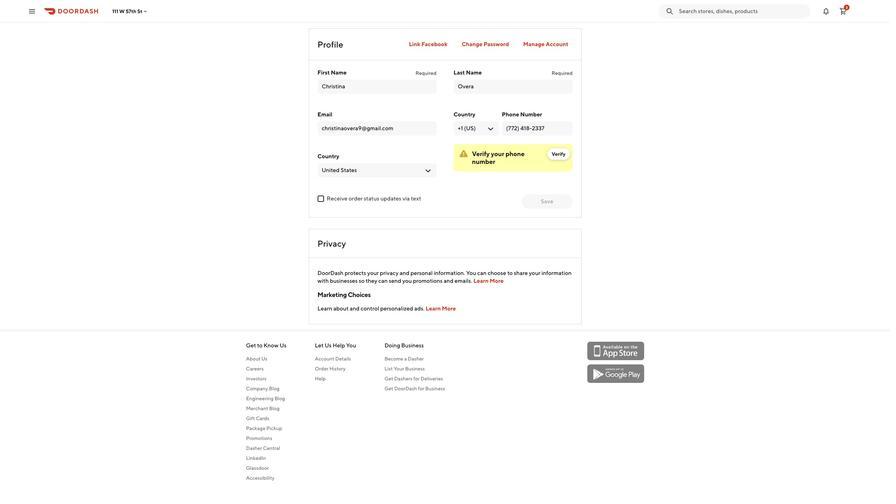 Task type: describe. For each thing, give the bounding box(es) containing it.
share
[[514, 270, 528, 277]]

about
[[333, 306, 349, 312]]

personal
[[411, 270, 433, 277]]

2 horizontal spatial and
[[444, 278, 454, 285]]

order
[[315, 366, 329, 372]]

1 horizontal spatial help
[[333, 343, 345, 349]]

manage account link
[[519, 37, 573, 52]]

merchant
[[246, 406, 268, 412]]

gift
[[246, 416, 255, 422]]

about us link
[[246, 356, 287, 363]]

blog for engineering blog
[[275, 396, 285, 402]]

accessibility
[[246, 476, 275, 482]]

investors
[[246, 376, 267, 382]]

verify your phone number status
[[454, 144, 573, 172]]

cards
[[256, 416, 269, 422]]

they
[[366, 278, 377, 285]]

0 horizontal spatial country
[[318, 153, 339, 160]]

number
[[521, 111, 542, 118]]

so
[[359, 278, 365, 285]]

Store search: begin typing to search for stores available on DoorDash text field
[[679, 7, 807, 15]]

get doordash for business link
[[385, 386, 445, 393]]

learn more link for doordash protects your privacy and personal information. you can choose to share your information with businesses so they can send you promotions and emails.
[[474, 278, 504, 285]]

pickup
[[267, 426, 282, 432]]

learn for learn more
[[474, 278, 489, 285]]

link facebook
[[409, 41, 448, 48]]

a
[[404, 357, 407, 362]]

help inside "link"
[[315, 376, 326, 382]]

deliveries
[[421, 376, 443, 382]]

account details link
[[315, 356, 356, 363]]

change password link
[[458, 37, 513, 52]]

updates
[[381, 196, 401, 202]]

gift cards
[[246, 416, 269, 422]]

us for let us help you
[[325, 343, 332, 349]]

required for last name
[[552, 70, 573, 76]]

receive
[[327, 196, 348, 202]]

Receive order status updates via text checkbox
[[318, 196, 324, 202]]

history
[[330, 366, 346, 372]]

know
[[264, 343, 279, 349]]

promotions
[[413, 278, 443, 285]]

learn more
[[474, 278, 504, 285]]

save button
[[522, 195, 573, 209]]

1 vertical spatial dasher
[[246, 446, 262, 452]]

facebook
[[422, 41, 448, 48]]

1 vertical spatial you
[[346, 343, 356, 349]]

list your business
[[385, 366, 425, 372]]

company blog
[[246, 386, 280, 392]]

manage account
[[523, 41, 569, 48]]

order history link
[[315, 366, 356, 373]]

promotions link
[[246, 435, 287, 443]]

choices
[[348, 291, 371, 299]]

us for about us
[[262, 357, 268, 362]]

number
[[472, 158, 495, 166]]

1 vertical spatial more
[[442, 306, 456, 312]]

package
[[246, 426, 266, 432]]

let us help you
[[315, 343, 356, 349]]

to inside doordash protects your privacy and personal information. you can choose to share your information with businesses so they can send you promotions and emails.
[[508, 270, 513, 277]]

1 horizontal spatial learn
[[426, 306, 441, 312]]

save
[[541, 198, 554, 205]]

0 vertical spatial account
[[546, 41, 569, 48]]

verify button
[[548, 149, 570, 160]]

text
[[411, 196, 421, 202]]

package pickup
[[246, 426, 282, 432]]

2 vertical spatial and
[[350, 306, 360, 312]]

dashers
[[394, 376, 413, 382]]

w
[[119, 8, 125, 14]]

become a dasher link
[[385, 356, 445, 363]]

order
[[349, 196, 363, 202]]

verify your phone number
[[472, 150, 525, 166]]

blog for company blog
[[269, 386, 280, 392]]

package pickup link
[[246, 425, 287, 433]]

about us
[[246, 357, 268, 362]]

Last Name text field
[[458, 83, 569, 91]]

linkedin
[[246, 456, 266, 462]]

let
[[315, 343, 324, 349]]

personalized
[[380, 306, 413, 312]]

learn for learn about and control personalized ads. learn more
[[318, 306, 332, 312]]

0 vertical spatial dasher
[[408, 357, 424, 362]]

get to know us
[[246, 343, 287, 349]]

first
[[318, 69, 330, 76]]

emails.
[[455, 278, 472, 285]]

email
[[318, 111, 333, 118]]

business inside the get doordash for business link
[[425, 386, 445, 392]]

name for last name
[[466, 69, 482, 76]]

account details
[[315, 357, 351, 362]]

111 w 57th st button
[[112, 8, 148, 14]]

accessibility link
[[246, 475, 287, 482]]

doordash protects your privacy and personal information. you can choose to share your information with businesses so they can send you promotions and emails.
[[318, 270, 572, 285]]

get for get dashers for deliveries
[[385, 376, 393, 382]]

your
[[394, 366, 404, 372]]

first name
[[318, 69, 347, 76]]

learn more link for learn about and control personalized ads.
[[426, 306, 456, 312]]

for for dashers
[[414, 376, 420, 382]]



Task type: locate. For each thing, give the bounding box(es) containing it.
dasher central
[[246, 446, 280, 452]]

1 vertical spatial business
[[405, 366, 425, 372]]

2 items, open order cart image
[[839, 7, 848, 15]]

learn more link
[[474, 278, 504, 285], [426, 306, 456, 312]]

0 horizontal spatial can
[[379, 278, 388, 285]]

1 vertical spatial can
[[379, 278, 388, 285]]

1 horizontal spatial learn more link
[[474, 278, 504, 285]]

0 vertical spatial more
[[490, 278, 504, 285]]

1 horizontal spatial more
[[490, 278, 504, 285]]

required down link facebook button
[[416, 70, 437, 76]]

111 w 57th st
[[112, 8, 142, 14]]

blog
[[269, 386, 280, 392], [275, 396, 285, 402], [269, 406, 280, 412]]

information.
[[434, 270, 465, 277]]

0 horizontal spatial account
[[315, 357, 334, 362]]

0 vertical spatial learn more link
[[474, 278, 504, 285]]

us right 'let'
[[325, 343, 332, 349]]

required for first name
[[416, 70, 437, 76]]

password
[[484, 41, 509, 48]]

learn more link down choose
[[474, 278, 504, 285]]

0 horizontal spatial more
[[442, 306, 456, 312]]

your right share
[[529, 270, 541, 277]]

company blog link
[[246, 386, 287, 393]]

business inside list your business link
[[405, 366, 425, 372]]

0 vertical spatial get
[[246, 343, 256, 349]]

1 vertical spatial learn more link
[[426, 306, 456, 312]]

to left share
[[508, 270, 513, 277]]

0 horizontal spatial doordash
[[318, 270, 344, 277]]

1 vertical spatial for
[[418, 386, 424, 392]]

status
[[364, 196, 379, 202]]

doordash inside doordash protects your privacy and personal information. you can choose to share your information with businesses so they can send you promotions and emails.
[[318, 270, 344, 277]]

1 vertical spatial country
[[318, 153, 339, 160]]

business up become a dasher link
[[401, 343, 424, 349]]

merchant blog link
[[246, 406, 287, 413]]

verify up number
[[472, 150, 490, 158]]

learn down "marketing"
[[318, 306, 332, 312]]

ads.
[[414, 306, 425, 312]]

control
[[361, 306, 379, 312]]

doordash up with
[[318, 270, 344, 277]]

linkedin link
[[246, 455, 287, 462]]

doordash down dashers
[[394, 386, 417, 392]]

2 horizontal spatial your
[[529, 270, 541, 277]]

2 name from the left
[[466, 69, 482, 76]]

your up number
[[491, 150, 505, 158]]

1 horizontal spatial can
[[477, 270, 487, 277]]

for for doordash
[[418, 386, 424, 392]]

profile
[[318, 39, 343, 49]]

you up details
[[346, 343, 356, 349]]

engineering
[[246, 396, 274, 402]]

via
[[403, 196, 410, 202]]

2 horizontal spatial learn
[[474, 278, 489, 285]]

0 horizontal spatial your
[[367, 270, 379, 277]]

learn more link right the ads.
[[426, 306, 456, 312]]

1 horizontal spatial name
[[466, 69, 482, 76]]

glassdoor
[[246, 466, 269, 472]]

order history
[[315, 366, 346, 372]]

dasher central link
[[246, 445, 287, 452]]

more right the ads.
[[442, 306, 456, 312]]

verify inside verify your phone number
[[472, 150, 490, 158]]

phone
[[502, 111, 519, 118]]

get dashers for deliveries link
[[385, 376, 445, 383]]

0 vertical spatial for
[[414, 376, 420, 382]]

0 vertical spatial to
[[508, 270, 513, 277]]

2 vertical spatial get
[[385, 386, 393, 392]]

1 name from the left
[[331, 69, 347, 76]]

and right about
[[350, 306, 360, 312]]

engineering blog
[[246, 396, 285, 402]]

engineering blog link
[[246, 396, 287, 403]]

1 horizontal spatial verify
[[552, 151, 566, 157]]

Phone Number telephone field
[[506, 125, 569, 133]]

0 horizontal spatial to
[[257, 343, 263, 349]]

become a dasher
[[385, 357, 424, 362]]

your inside verify your phone number
[[491, 150, 505, 158]]

1 horizontal spatial dasher
[[408, 357, 424, 362]]

for down get dashers for deliveries link
[[418, 386, 424, 392]]

business down become a dasher link
[[405, 366, 425, 372]]

and
[[400, 270, 410, 277], [444, 278, 454, 285], [350, 306, 360, 312]]

1 vertical spatial help
[[315, 376, 326, 382]]

promotions
[[246, 436, 272, 442]]

0 vertical spatial can
[[477, 270, 487, 277]]

careers
[[246, 366, 264, 372]]

st
[[137, 8, 142, 14]]

57th
[[126, 8, 136, 14]]

0 vertical spatial and
[[400, 270, 410, 277]]

choose
[[488, 270, 506, 277]]

change password
[[462, 41, 509, 48]]

0 vertical spatial country
[[454, 111, 476, 118]]

0 vertical spatial blog
[[269, 386, 280, 392]]

phone
[[506, 150, 525, 158]]

for down list your business link
[[414, 376, 420, 382]]

change
[[462, 41, 483, 48]]

2 horizontal spatial us
[[325, 343, 332, 349]]

gift cards link
[[246, 416, 287, 423]]

central
[[263, 446, 280, 452]]

doing
[[385, 343, 400, 349]]

help
[[333, 343, 345, 349], [315, 376, 326, 382]]

0 vertical spatial business
[[401, 343, 424, 349]]

your up they
[[367, 270, 379, 277]]

1 vertical spatial blog
[[275, 396, 285, 402]]

blog up merchant blog link
[[275, 396, 285, 402]]

help up account details link
[[333, 343, 345, 349]]

name right first
[[331, 69, 347, 76]]

2 required from the left
[[552, 70, 573, 76]]

0 horizontal spatial dasher
[[246, 446, 262, 452]]

send
[[389, 278, 401, 285]]

can down privacy
[[379, 278, 388, 285]]

get
[[246, 343, 256, 349], [385, 376, 393, 382], [385, 386, 393, 392]]

dasher up linkedin
[[246, 446, 262, 452]]

account
[[546, 41, 569, 48], [315, 357, 334, 362]]

required down manage account link
[[552, 70, 573, 76]]

open menu image
[[28, 7, 36, 15]]

1 vertical spatial get
[[385, 376, 393, 382]]

marketing choices
[[318, 291, 371, 299]]

help down order
[[315, 376, 326, 382]]

help link
[[315, 376, 356, 383]]

name for first name
[[331, 69, 347, 76]]

glassdoor link
[[246, 465, 287, 472]]

1 vertical spatial to
[[257, 343, 263, 349]]

us up careers link
[[262, 357, 268, 362]]

last
[[454, 69, 465, 76]]

blog for merchant blog
[[269, 406, 280, 412]]

and up you
[[400, 270, 410, 277]]

verify for verify
[[552, 151, 566, 157]]

link facebook button
[[405, 37, 452, 52]]

can up learn more
[[477, 270, 487, 277]]

verify for verify your phone number
[[472, 150, 490, 158]]

First Name text field
[[322, 83, 432, 91]]

2 vertical spatial blog
[[269, 406, 280, 412]]

business down the 'deliveries' at the bottom
[[425, 386, 445, 392]]

3 button
[[836, 4, 851, 18]]

about
[[246, 357, 261, 362]]

to left the know
[[257, 343, 263, 349]]

last name
[[454, 69, 482, 76]]

and down information.
[[444, 278, 454, 285]]

get doordash for business
[[385, 386, 445, 392]]

verify down phone number phone field
[[552, 151, 566, 157]]

learn about and control personalized ads. learn more
[[318, 306, 456, 312]]

1 required from the left
[[416, 70, 437, 76]]

list your business link
[[385, 366, 445, 373]]

1 vertical spatial and
[[444, 278, 454, 285]]

name
[[331, 69, 347, 76], [466, 69, 482, 76]]

careers link
[[246, 366, 287, 373]]

receive order status updates via text
[[327, 196, 421, 202]]

you inside doordash protects your privacy and personal information. you can choose to share your information with businesses so they can send you promotions and emails.
[[466, 270, 476, 277]]

learn right the ads.
[[426, 306, 441, 312]]

businesses
[[330, 278, 358, 285]]

name right last
[[466, 69, 482, 76]]

blog down investors link
[[269, 386, 280, 392]]

privacy
[[380, 270, 399, 277]]

1 horizontal spatial and
[[400, 270, 410, 277]]

Email email field
[[322, 125, 432, 133]]

1 horizontal spatial to
[[508, 270, 513, 277]]

account right manage
[[546, 41, 569, 48]]

0 horizontal spatial required
[[416, 70, 437, 76]]

1 horizontal spatial your
[[491, 150, 505, 158]]

notification bell image
[[822, 7, 831, 15]]

1 horizontal spatial required
[[552, 70, 573, 76]]

0 horizontal spatial learn more link
[[426, 306, 456, 312]]

verify inside button
[[552, 151, 566, 157]]

verify
[[472, 150, 490, 158], [552, 151, 566, 157]]

0 vertical spatial help
[[333, 343, 345, 349]]

dasher up list your business link
[[408, 357, 424, 362]]

111
[[112, 8, 118, 14]]

1 horizontal spatial country
[[454, 111, 476, 118]]

0 vertical spatial you
[[466, 270, 476, 277]]

2 vertical spatial business
[[425, 386, 445, 392]]

1 vertical spatial doordash
[[394, 386, 417, 392]]

details
[[335, 357, 351, 362]]

1 horizontal spatial doordash
[[394, 386, 417, 392]]

1 horizontal spatial account
[[546, 41, 569, 48]]

get for get doordash for business
[[385, 386, 393, 392]]

merchant blog
[[246, 406, 280, 412]]

become
[[385, 357, 403, 362]]

us right the know
[[280, 343, 287, 349]]

0 horizontal spatial us
[[262, 357, 268, 362]]

marketing
[[318, 291, 347, 299]]

0 horizontal spatial verify
[[472, 150, 490, 158]]

0 horizontal spatial name
[[331, 69, 347, 76]]

you
[[403, 278, 412, 285]]

0 horizontal spatial help
[[315, 376, 326, 382]]

investors link
[[246, 376, 287, 383]]

phone number
[[502, 111, 542, 118]]

1 horizontal spatial us
[[280, 343, 287, 349]]

0 horizontal spatial you
[[346, 343, 356, 349]]

can
[[477, 270, 487, 277], [379, 278, 388, 285]]

0 horizontal spatial and
[[350, 306, 360, 312]]

get for get to know us
[[246, 343, 256, 349]]

account up order
[[315, 357, 334, 362]]

0 horizontal spatial learn
[[318, 306, 332, 312]]

you up "emails."
[[466, 270, 476, 277]]

information
[[542, 270, 572, 277]]

more down choose
[[490, 278, 504, 285]]

3
[[846, 5, 848, 9]]

link
[[409, 41, 421, 48]]

protects
[[345, 270, 366, 277]]

0 vertical spatial doordash
[[318, 270, 344, 277]]

blog up gift cards link
[[269, 406, 280, 412]]

1 horizontal spatial you
[[466, 270, 476, 277]]

learn right "emails."
[[474, 278, 489, 285]]

1 vertical spatial account
[[315, 357, 334, 362]]



Task type: vqa. For each thing, say whether or not it's contained in the screenshot.
THE CLEAR SEARCH INPUT image
no



